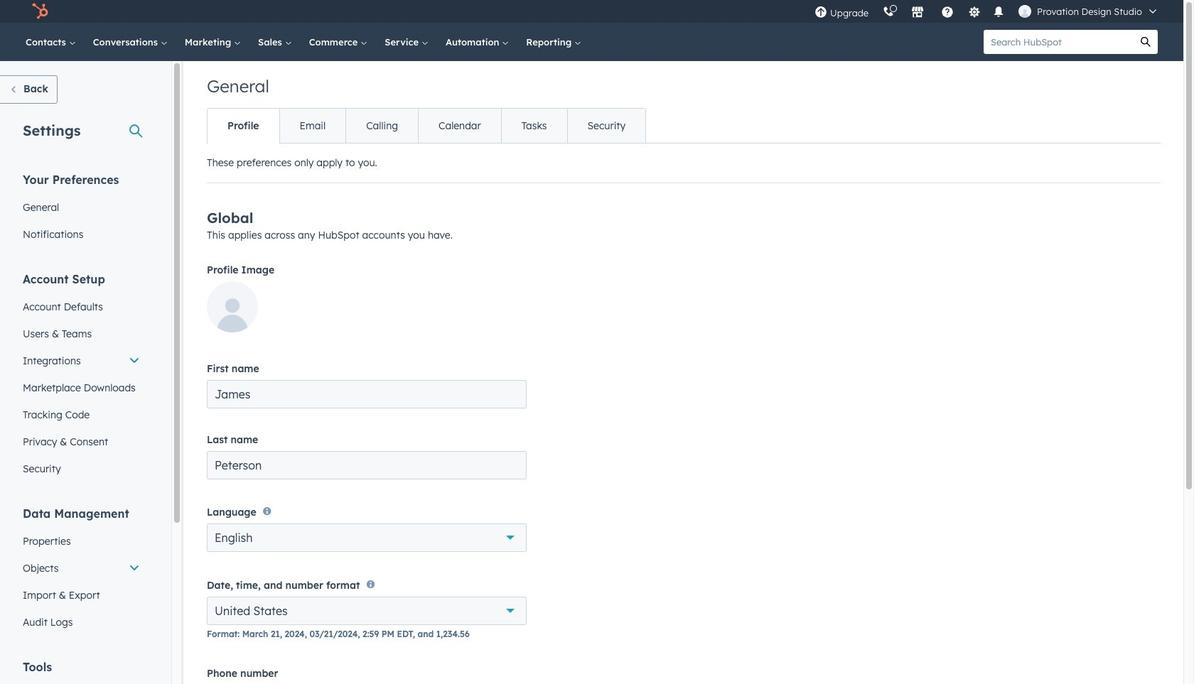 Task type: describe. For each thing, give the bounding box(es) containing it.
Search HubSpot search field
[[984, 30, 1134, 54]]



Task type: locate. For each thing, give the bounding box(es) containing it.
account setup element
[[14, 272, 149, 483]]

james peterson image
[[1019, 5, 1032, 18]]

marketplaces image
[[912, 6, 925, 19]]

menu
[[808, 0, 1167, 23]]

None text field
[[207, 452, 527, 480]]

navigation
[[207, 108, 647, 144]]

your preferences element
[[14, 172, 149, 248]]

data management element
[[14, 506, 149, 637]]

None text field
[[207, 380, 527, 409]]



Task type: vqa. For each thing, say whether or not it's contained in the screenshot.
text box
yes



